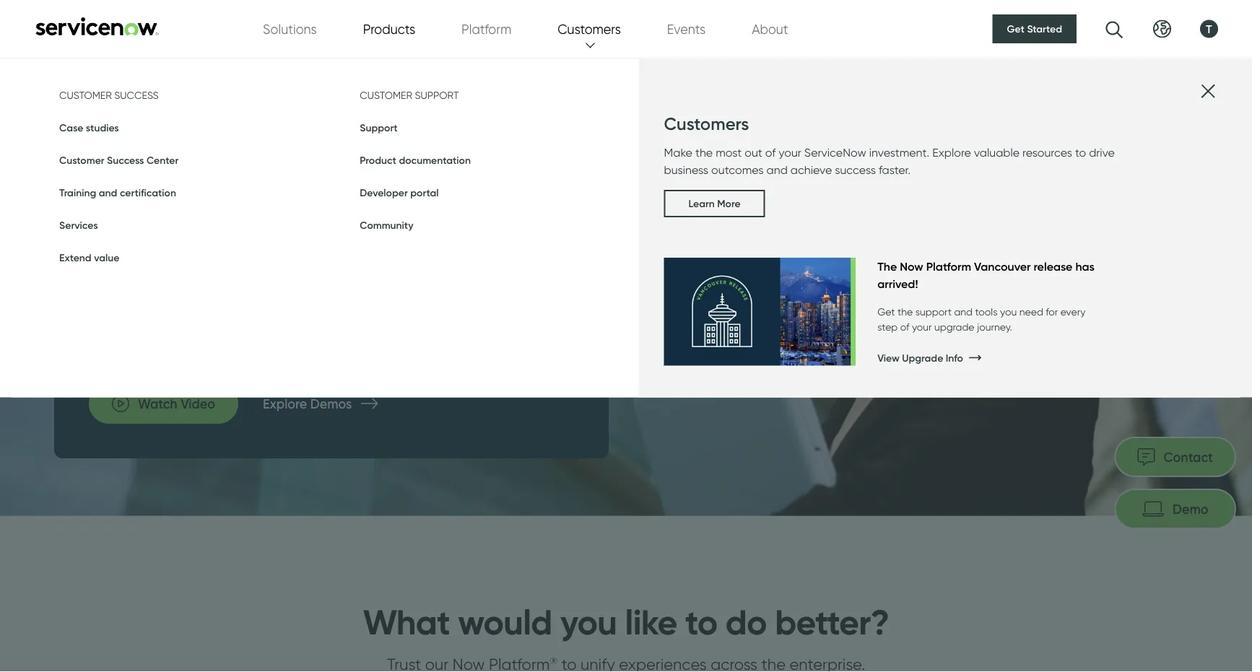 Task type: describe. For each thing, give the bounding box(es) containing it.
extend value
[[59, 251, 120, 264]]

documentation
[[399, 154, 471, 166]]

services
[[59, 219, 98, 231]]

need
[[1020, 306, 1044, 318]]

now
[[901, 259, 924, 273]]

training
[[59, 186, 96, 199]]

solutions button
[[263, 19, 317, 39]]

0 vertical spatial success
[[114, 89, 159, 101]]

info
[[946, 352, 964, 364]]

case
[[59, 121, 83, 134]]

about button
[[752, 19, 789, 39]]

faster.
[[879, 163, 911, 177]]

developer portal link
[[360, 186, 439, 199]]

explore
[[933, 145, 972, 159]]

solutions
[[263, 21, 317, 37]]

customer support
[[360, 89, 459, 101]]

1 vertical spatial and
[[99, 186, 117, 199]]

view
[[878, 352, 900, 364]]

1 vertical spatial customers
[[664, 113, 750, 134]]

0 vertical spatial customers
[[558, 21, 621, 37]]

customer success center link
[[59, 154, 179, 166]]

learn
[[689, 198, 715, 210]]

journey.
[[978, 321, 1013, 333]]

more
[[718, 198, 741, 210]]

developer
[[360, 186, 408, 199]]

value
[[94, 251, 120, 264]]

view upgrade info link
[[878, 343, 1133, 373]]

to
[[1076, 145, 1087, 159]]

learn more
[[689, 198, 741, 210]]

get the support and tools you need for every step of your upgrade journey.
[[878, 306, 1086, 333]]

arrived!
[[878, 277, 919, 291]]

customer for customer success center
[[59, 154, 104, 166]]

drive
[[1090, 145, 1116, 159]]

learn more link
[[664, 190, 766, 217]]

success
[[107, 154, 144, 166]]

make the most out of your servicenow investment. explore valuable resources to drive business outcomes and achieve success faster.
[[664, 145, 1116, 177]]

customers button
[[558, 19, 621, 39]]

the for the now platform vancouver release has arrived!
[[898, 306, 913, 318]]

services link
[[59, 219, 98, 231]]

out
[[745, 145, 763, 159]]

center
[[147, 154, 179, 166]]

platform inside the now platform vancouver release has arrived!
[[927, 259, 972, 273]]

for
[[1046, 306, 1059, 318]]

case studies link
[[59, 121, 119, 134]]

training and certification
[[59, 186, 176, 199]]

events
[[668, 21, 706, 37]]

resources
[[1023, 145, 1073, 159]]

business
[[664, 163, 709, 177]]

support link
[[360, 121, 398, 134]]

platform button
[[462, 19, 512, 39]]

and inside make the most out of your servicenow investment. explore valuable resources to drive business outcomes and achieve success faster.
[[767, 163, 788, 177]]

and inside get the support and tools you need for every step of your upgrade journey.
[[955, 306, 973, 318]]

most
[[716, 145, 742, 159]]

events button
[[668, 19, 706, 39]]

servicenow image
[[34, 17, 160, 36]]

0 horizontal spatial platform
[[462, 21, 512, 37]]



Task type: vqa. For each thing, say whether or not it's contained in the screenshot.
Case
yes



Task type: locate. For each thing, give the bounding box(es) containing it.
you
[[1001, 306, 1018, 318]]

community link
[[360, 219, 414, 231]]

0 horizontal spatial of
[[766, 145, 776, 159]]

release
[[1034, 259, 1073, 273]]

support up documentation
[[415, 89, 459, 101]]

and left 'achieve'
[[767, 163, 788, 177]]

product documentation
[[360, 154, 471, 166]]

view upgrade info
[[878, 352, 964, 364]]

0 horizontal spatial and
[[99, 186, 117, 199]]

and
[[767, 163, 788, 177], [99, 186, 117, 199], [955, 306, 973, 318]]

customers
[[558, 21, 621, 37], [664, 113, 750, 134]]

0 horizontal spatial get
[[878, 306, 896, 318]]

and right training
[[99, 186, 117, 199]]

0 vertical spatial of
[[766, 145, 776, 159]]

your up upgrade
[[913, 321, 932, 333]]

the inside get the support and tools you need for every step of your upgrade journey.
[[898, 306, 913, 318]]

your inside get the support and tools you need for every step of your upgrade journey.
[[913, 321, 932, 333]]

products
[[363, 21, 416, 37]]

of inside make the most out of your servicenow investment. explore valuable resources to drive business outcomes and achieve success faster.
[[766, 145, 776, 159]]

portal
[[411, 186, 439, 199]]

2 horizontal spatial and
[[955, 306, 973, 318]]

vancouver
[[975, 259, 1031, 273]]

get for get the support and tools you need for every step of your upgrade journey.
[[878, 306, 896, 318]]

community
[[360, 219, 414, 231]]

support inside get the support and tools you need for every step of your upgrade journey.
[[916, 306, 952, 318]]

of inside get the support and tools you need for every step of your upgrade journey.
[[901, 321, 910, 333]]

servicenow
[[805, 145, 867, 159]]

1 horizontal spatial of
[[901, 321, 910, 333]]

the
[[878, 259, 898, 273]]

0 vertical spatial your
[[779, 145, 802, 159]]

studies
[[86, 121, 119, 134]]

1 horizontal spatial get
[[1008, 23, 1025, 35]]

0 vertical spatial and
[[767, 163, 788, 177]]

your
[[779, 145, 802, 159], [913, 321, 932, 333]]

the now platform vancouver release has arrived!
[[878, 259, 1095, 291]]

1 vertical spatial get
[[878, 306, 896, 318]]

the
[[696, 145, 713, 159], [898, 306, 913, 318]]

upgrade
[[903, 352, 944, 364]]

training and certification link
[[59, 186, 176, 199]]

certification
[[120, 186, 176, 199]]

case studies
[[59, 121, 119, 134]]

of right out
[[766, 145, 776, 159]]

0 vertical spatial get
[[1008, 23, 1025, 35]]

1 horizontal spatial success
[[835, 163, 876, 177]]

upgrade
[[935, 321, 975, 333]]

achieve
[[791, 163, 833, 177]]

developer portal
[[360, 186, 439, 199]]

your up 'achieve'
[[779, 145, 802, 159]]

success up the studies
[[114, 89, 159, 101]]

customer for customer success
[[59, 89, 112, 101]]

has
[[1076, 259, 1095, 273]]

1 horizontal spatial platform
[[927, 259, 972, 273]]

support
[[415, 89, 459, 101], [916, 306, 952, 318]]

0 horizontal spatial support
[[415, 89, 459, 101]]

1 horizontal spatial support
[[916, 306, 952, 318]]

tools
[[976, 306, 998, 318]]

of right step
[[901, 321, 910, 333]]

the inside make the most out of your servicenow investment. explore valuable resources to drive business outcomes and achieve success faster.
[[696, 145, 713, 159]]

products button
[[363, 19, 416, 39]]

support
[[360, 121, 398, 134]]

1 vertical spatial the
[[898, 306, 913, 318]]

1 vertical spatial success
[[835, 163, 876, 177]]

support up "upgrade"
[[916, 306, 952, 318]]

customer success
[[59, 89, 159, 101]]

0 vertical spatial platform
[[462, 21, 512, 37]]

1 horizontal spatial and
[[767, 163, 788, 177]]

and up "upgrade"
[[955, 306, 973, 318]]

1 horizontal spatial customers
[[664, 113, 750, 134]]

every
[[1061, 306, 1086, 318]]

0 horizontal spatial the
[[696, 145, 713, 159]]

product documentation link
[[360, 154, 471, 166]]

about
[[752, 21, 789, 37]]

get
[[1008, 23, 1025, 35], [878, 306, 896, 318]]

product
[[360, 154, 397, 166]]

outcomes
[[712, 163, 764, 177]]

the up step
[[898, 306, 913, 318]]

extend value link
[[59, 251, 120, 264]]

customer up training
[[59, 154, 104, 166]]

success inside make the most out of your servicenow investment. explore valuable resources to drive business outcomes and achieve success faster.
[[835, 163, 876, 177]]

the left most on the right
[[696, 145, 713, 159]]

investment.
[[870, 145, 930, 159]]

get inside get the support and tools you need for every step of your upgrade journey.
[[878, 306, 896, 318]]

2 vertical spatial and
[[955, 306, 973, 318]]

success down the servicenow
[[835, 163, 876, 177]]

0 horizontal spatial your
[[779, 145, 802, 159]]

get inside the get started link
[[1008, 23, 1025, 35]]

step
[[878, 321, 898, 333]]

started
[[1028, 23, 1063, 35]]

get up step
[[878, 306, 896, 318]]

get left 'started'
[[1008, 23, 1025, 35]]

1 vertical spatial platform
[[927, 259, 972, 273]]

1 vertical spatial your
[[913, 321, 932, 333]]

0 horizontal spatial customers
[[558, 21, 621, 37]]

of
[[766, 145, 776, 159], [901, 321, 910, 333]]

customer up support link
[[360, 89, 413, 101]]

0 horizontal spatial success
[[114, 89, 159, 101]]

get started link
[[993, 14, 1077, 43]]

your inside make the most out of your servicenow investment. explore valuable resources to drive business outcomes and achieve success faster.
[[779, 145, 802, 159]]

1 vertical spatial support
[[916, 306, 952, 318]]

0 vertical spatial the
[[696, 145, 713, 159]]

customer
[[59, 89, 112, 101], [360, 89, 413, 101], [59, 154, 104, 166]]

platform
[[462, 21, 512, 37], [927, 259, 972, 273]]

1 horizontal spatial your
[[913, 321, 932, 333]]

extend
[[59, 251, 92, 264]]

customer success center
[[59, 154, 179, 166]]

the for customers
[[696, 145, 713, 159]]

customer up 'case studies' link
[[59, 89, 112, 101]]

get for get started
[[1008, 23, 1025, 35]]

success
[[114, 89, 159, 101], [835, 163, 876, 177]]

get started
[[1008, 23, 1063, 35]]

valuable
[[975, 145, 1020, 159]]

1 vertical spatial of
[[901, 321, 910, 333]]

1 horizontal spatial the
[[898, 306, 913, 318]]

make
[[664, 145, 693, 159]]

0 vertical spatial support
[[415, 89, 459, 101]]

customer for customer support
[[360, 89, 413, 101]]



